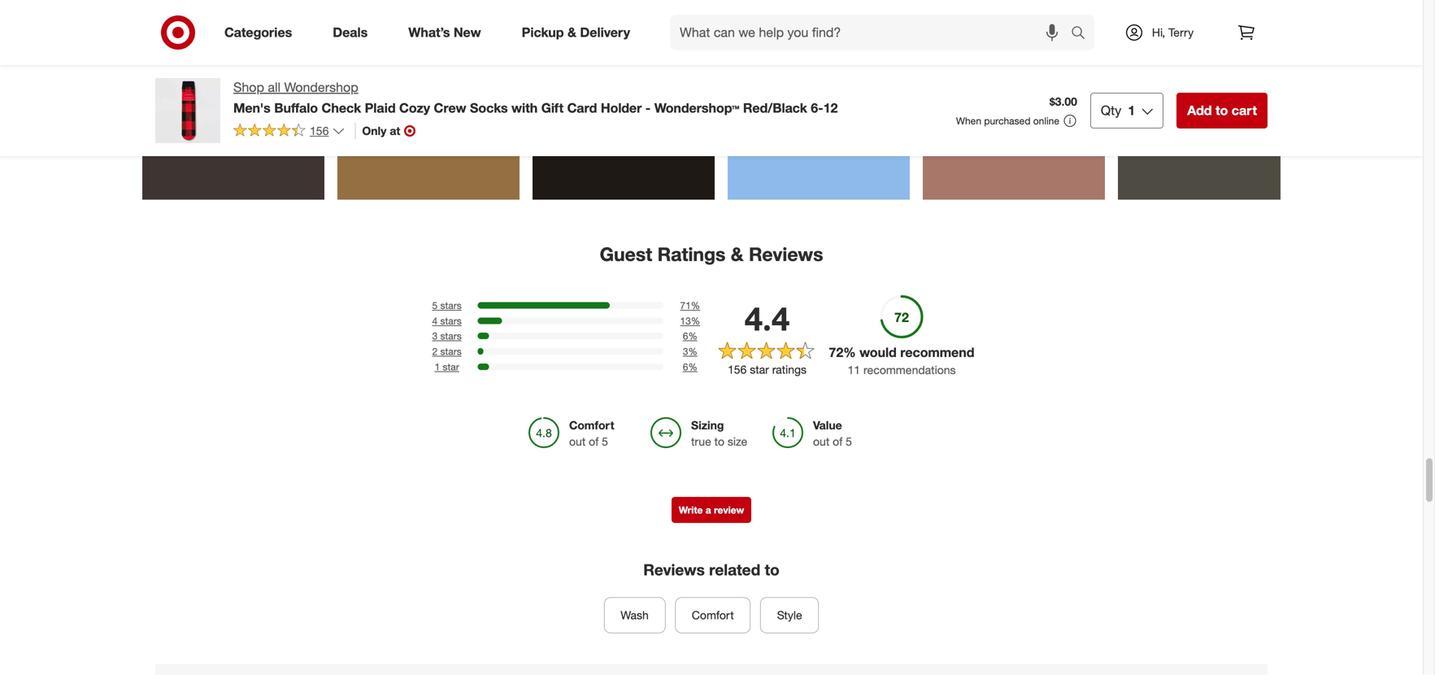 Task type: vqa. For each thing, say whether or not it's contained in the screenshot.


Task type: locate. For each thing, give the bounding box(es) containing it.
of inside value out of 5
[[833, 434, 843, 449]]

1 of from the left
[[589, 434, 599, 449]]

5
[[432, 299, 438, 312], [602, 434, 608, 449], [846, 434, 853, 449]]

shop all wondershop men's buffalo check plaid cozy crew socks with gift card holder - wondershop™ red/black 6-12
[[233, 79, 838, 116]]

3 %
[[683, 345, 698, 358]]

1 horizontal spatial to
[[765, 560, 780, 579]]

2 6 from the top
[[683, 361, 689, 373]]

stars for 5 stars
[[441, 299, 462, 312]]

0 vertical spatial 156
[[310, 124, 329, 138]]

0 vertical spatial reviews
[[749, 243, 824, 266]]

to inside sizing true to size
[[715, 434, 725, 449]]

5 inside comfort out of 5
[[602, 434, 608, 449]]

categories
[[225, 24, 292, 40]]

image of men's buffalo check plaid cozy crew socks with gift card holder - wondershop™ red/black 6-12 image
[[155, 78, 220, 143]]

6 down 13
[[683, 330, 689, 342]]

6 for star
[[683, 361, 689, 373]]

value
[[814, 418, 843, 432]]

would
[[860, 345, 897, 360]]

0 horizontal spatial star
[[443, 361, 459, 373]]

2 out from the left
[[814, 434, 830, 449]]

2 of from the left
[[833, 434, 843, 449]]

4.4
[[745, 299, 790, 339]]

3 stars from the top
[[441, 330, 462, 342]]

review
[[714, 504, 745, 516]]

wondershop™
[[655, 100, 740, 116]]

of inside comfort out of 5
[[589, 434, 599, 449]]

5 up 4
[[432, 299, 438, 312]]

what's
[[409, 24, 450, 40]]

ratings
[[773, 362, 807, 377]]

stars down the 4 stars
[[441, 330, 462, 342]]

1 vertical spatial to
[[715, 434, 725, 449]]

0 horizontal spatial &
[[568, 24, 577, 40]]

2 horizontal spatial 5
[[846, 434, 853, 449]]

0 horizontal spatial of
[[589, 434, 599, 449]]

1 vertical spatial 6 %
[[683, 361, 698, 373]]

2 stars from the top
[[441, 315, 462, 327]]

add to cart
[[1188, 103, 1258, 118]]

4 stars from the top
[[441, 345, 462, 358]]

6
[[683, 330, 689, 342], [683, 361, 689, 373]]

of down value
[[833, 434, 843, 449]]

% up 13 % on the left of the page
[[691, 299, 701, 312]]

1 down 2
[[435, 361, 440, 373]]

13
[[680, 315, 691, 327]]

6 % down the 3 %
[[683, 361, 698, 373]]

6 % for stars
[[683, 330, 698, 342]]

& right pickup
[[568, 24, 577, 40]]

of
[[589, 434, 599, 449], [833, 434, 843, 449]]

socks
[[470, 100, 508, 116]]

out
[[569, 434, 586, 449], [814, 434, 830, 449]]

156 for 156
[[310, 124, 329, 138]]

red/black
[[743, 100, 808, 116]]

only at
[[362, 124, 401, 138]]

stars for 3 stars
[[441, 330, 462, 342]]

out inside value out of 5
[[814, 434, 830, 449]]

1 horizontal spatial 1
[[1129, 103, 1136, 118]]

1 star
[[435, 361, 459, 373]]

1 vertical spatial 3
[[683, 345, 689, 358]]

& right ratings
[[731, 243, 744, 266]]

related
[[710, 560, 761, 579]]

card
[[568, 100, 597, 116]]

0 horizontal spatial 156
[[310, 124, 329, 138]]

deals
[[333, 24, 368, 40]]

style
[[778, 608, 803, 622]]

write a review button
[[672, 497, 752, 523]]

stars up 3 stars in the left of the page
[[441, 315, 462, 327]]

6 % up the 3 %
[[683, 330, 698, 342]]

categories link
[[211, 15, 313, 50]]

% down 13 % on the left of the page
[[689, 345, 698, 358]]

to right the add
[[1216, 103, 1229, 118]]

wash
[[621, 608, 649, 622]]

1 right 'qty'
[[1129, 103, 1136, 118]]

&
[[568, 24, 577, 40], [731, 243, 744, 266]]

11
[[848, 363, 861, 377]]

1 horizontal spatial star
[[750, 362, 769, 377]]

to
[[1216, 103, 1229, 118], [715, 434, 725, 449], [765, 560, 780, 579]]

out inside comfort out of 5
[[569, 434, 586, 449]]

comfort
[[692, 608, 734, 622]]

write
[[679, 504, 703, 516]]

1 horizontal spatial of
[[833, 434, 843, 449]]

1 vertical spatial reviews
[[644, 560, 705, 579]]

6 down the 3 %
[[683, 361, 689, 373]]

1 6 % from the top
[[683, 330, 698, 342]]

5 down 11 in the right bottom of the page
[[846, 434, 853, 449]]

72
[[829, 345, 844, 360]]

add to cart button
[[1177, 93, 1268, 129]]

156 for 156 star ratings
[[728, 362, 747, 377]]

3
[[432, 330, 438, 342], [683, 345, 689, 358]]

comfort out of 5
[[569, 418, 615, 449]]

156 left ratings
[[728, 362, 747, 377]]

sizing
[[692, 418, 724, 432]]

qty 1
[[1101, 103, 1136, 118]]

% for 1 star
[[689, 361, 698, 373]]

0 vertical spatial 6
[[683, 330, 689, 342]]

0 horizontal spatial to
[[715, 434, 725, 449]]

2 6 % from the top
[[683, 361, 698, 373]]

out for comfort out of 5
[[569, 434, 586, 449]]

to for sizing true to size
[[715, 434, 725, 449]]

0 vertical spatial 3
[[432, 330, 438, 342]]

star down 2 stars in the bottom of the page
[[443, 361, 459, 373]]

1 vertical spatial &
[[731, 243, 744, 266]]

156
[[310, 124, 329, 138], [728, 362, 747, 377]]

wash button
[[604, 598, 666, 633]]

3 down 13
[[683, 345, 689, 358]]

1 horizontal spatial out
[[814, 434, 830, 449]]

stars up 1 star
[[441, 345, 462, 358]]

to right related
[[765, 560, 780, 579]]

0 vertical spatial 1
[[1129, 103, 1136, 118]]

out for value out of 5
[[814, 434, 830, 449]]

% for 4 stars
[[691, 315, 701, 327]]

reviews up 4.4
[[749, 243, 824, 266]]

to left size
[[715, 434, 725, 449]]

0 horizontal spatial 3
[[432, 330, 438, 342]]

3 down 4
[[432, 330, 438, 342]]

4
[[432, 315, 438, 327]]

1 horizontal spatial &
[[731, 243, 744, 266]]

1 stars from the top
[[441, 299, 462, 312]]

6 % for star
[[683, 361, 698, 373]]

stars for 2 stars
[[441, 345, 462, 358]]

plaid
[[365, 100, 396, 116]]

reviews up the comfort
[[644, 560, 705, 579]]

5 down comfort
[[602, 434, 608, 449]]

hi, terry
[[1153, 25, 1194, 39]]

% down the 3 %
[[689, 361, 698, 373]]

3 stars
[[432, 330, 462, 342]]

1 horizontal spatial 3
[[683, 345, 689, 358]]

156 down check
[[310, 124, 329, 138]]

out down value
[[814, 434, 830, 449]]

0 horizontal spatial 1
[[435, 361, 440, 373]]

% up 11 in the right bottom of the page
[[844, 345, 856, 360]]

1 horizontal spatial 156
[[728, 362, 747, 377]]

stars up the 4 stars
[[441, 299, 462, 312]]

% down 71 % at the left of page
[[691, 315, 701, 327]]

6 %
[[683, 330, 698, 342], [683, 361, 698, 373]]

0 vertical spatial to
[[1216, 103, 1229, 118]]

1 vertical spatial 156
[[728, 362, 747, 377]]

72 % would recommend 11 recommendations
[[829, 345, 975, 377]]

5 inside value out of 5
[[846, 434, 853, 449]]

1 vertical spatial 6
[[683, 361, 689, 373]]

% for 3 stars
[[689, 330, 698, 342]]

13 %
[[680, 315, 701, 327]]

buffalo
[[274, 100, 318, 116]]

1 out from the left
[[569, 434, 586, 449]]

0 vertical spatial &
[[568, 24, 577, 40]]

1 horizontal spatial reviews
[[749, 243, 824, 266]]

guest
[[600, 243, 653, 266]]

sizing true to size
[[692, 418, 748, 449]]

% up the 3 %
[[689, 330, 698, 342]]

1 horizontal spatial 5
[[602, 434, 608, 449]]

out down comfort
[[569, 434, 586, 449]]

3 for 3 %
[[683, 345, 689, 358]]

wondershop
[[284, 79, 359, 95]]

purchased
[[985, 115, 1031, 127]]

size
[[728, 434, 748, 449]]

reviews
[[749, 243, 824, 266], [644, 560, 705, 579]]

4 stars
[[432, 315, 462, 327]]

156 star ratings
[[728, 362, 807, 377]]

1 6 from the top
[[683, 330, 689, 342]]

star left ratings
[[750, 362, 769, 377]]

0 vertical spatial 6 %
[[683, 330, 698, 342]]

5 for value out of 5
[[846, 434, 853, 449]]

qty
[[1101, 103, 1122, 118]]

ratings
[[658, 243, 726, 266]]

all
[[268, 79, 281, 95]]

2 vertical spatial to
[[765, 560, 780, 579]]

1
[[1129, 103, 1136, 118], [435, 361, 440, 373]]

2 horizontal spatial to
[[1216, 103, 1229, 118]]

of down comfort
[[589, 434, 599, 449]]

0 horizontal spatial out
[[569, 434, 586, 449]]

2 stars
[[432, 345, 462, 358]]



Task type: describe. For each thing, give the bounding box(es) containing it.
search
[[1064, 26, 1103, 42]]

hi,
[[1153, 25, 1166, 39]]

What can we help you find? suggestions appear below search field
[[670, 15, 1076, 50]]

deals link
[[319, 15, 388, 50]]

% for 5 stars
[[691, 299, 701, 312]]

0 horizontal spatial reviews
[[644, 560, 705, 579]]

terry
[[1169, 25, 1194, 39]]

6-
[[811, 100, 824, 116]]

at
[[390, 124, 401, 138]]

3 for 3 stars
[[432, 330, 438, 342]]

recommend
[[901, 345, 975, 360]]

to inside add to cart button
[[1216, 103, 1229, 118]]

156 link
[[233, 123, 345, 141]]

pickup
[[522, 24, 564, 40]]

online
[[1034, 115, 1060, 127]]

pickup & delivery link
[[508, 15, 651, 50]]

delivery
[[580, 24, 631, 40]]

comfort
[[569, 418, 615, 432]]

5 for comfort out of 5
[[602, 434, 608, 449]]

stars for 4 stars
[[441, 315, 462, 327]]

a
[[706, 504, 712, 516]]

crew
[[434, 100, 467, 116]]

shop
[[233, 79, 264, 95]]

style button
[[761, 598, 819, 633]]

value out of 5
[[814, 418, 853, 449]]

2
[[432, 345, 438, 358]]

71 %
[[680, 299, 701, 312]]

holder
[[601, 100, 642, 116]]

of for value
[[833, 434, 843, 449]]

write a review
[[679, 504, 745, 516]]

when
[[957, 115, 982, 127]]

$3.00
[[1050, 94, 1078, 109]]

12
[[824, 100, 838, 116]]

71
[[680, 299, 691, 312]]

cozy
[[399, 100, 430, 116]]

true
[[692, 434, 712, 449]]

star for 1
[[443, 361, 459, 373]]

pickup & delivery
[[522, 24, 631, 40]]

star for 156
[[750, 362, 769, 377]]

search button
[[1064, 15, 1103, 54]]

men's
[[233, 100, 271, 116]]

reviews related to
[[644, 560, 780, 579]]

6 for stars
[[683, 330, 689, 342]]

recommendations
[[864, 363, 956, 377]]

% inside 72 % would recommend 11 recommendations
[[844, 345, 856, 360]]

% for 2 stars
[[689, 345, 698, 358]]

to for reviews related to
[[765, 560, 780, 579]]

what's new
[[409, 24, 481, 40]]

what's new link
[[395, 15, 502, 50]]

add
[[1188, 103, 1213, 118]]

1 vertical spatial 1
[[435, 361, 440, 373]]

gift
[[542, 100, 564, 116]]

with
[[512, 100, 538, 116]]

comfort button
[[675, 598, 751, 633]]

0 horizontal spatial 5
[[432, 299, 438, 312]]

guest ratings & reviews
[[600, 243, 824, 266]]

new
[[454, 24, 481, 40]]

when purchased online
[[957, 115, 1060, 127]]

of for comfort
[[589, 434, 599, 449]]

only
[[362, 124, 387, 138]]

-
[[646, 100, 651, 116]]

check
[[322, 100, 361, 116]]

5 stars
[[432, 299, 462, 312]]

cart
[[1232, 103, 1258, 118]]



